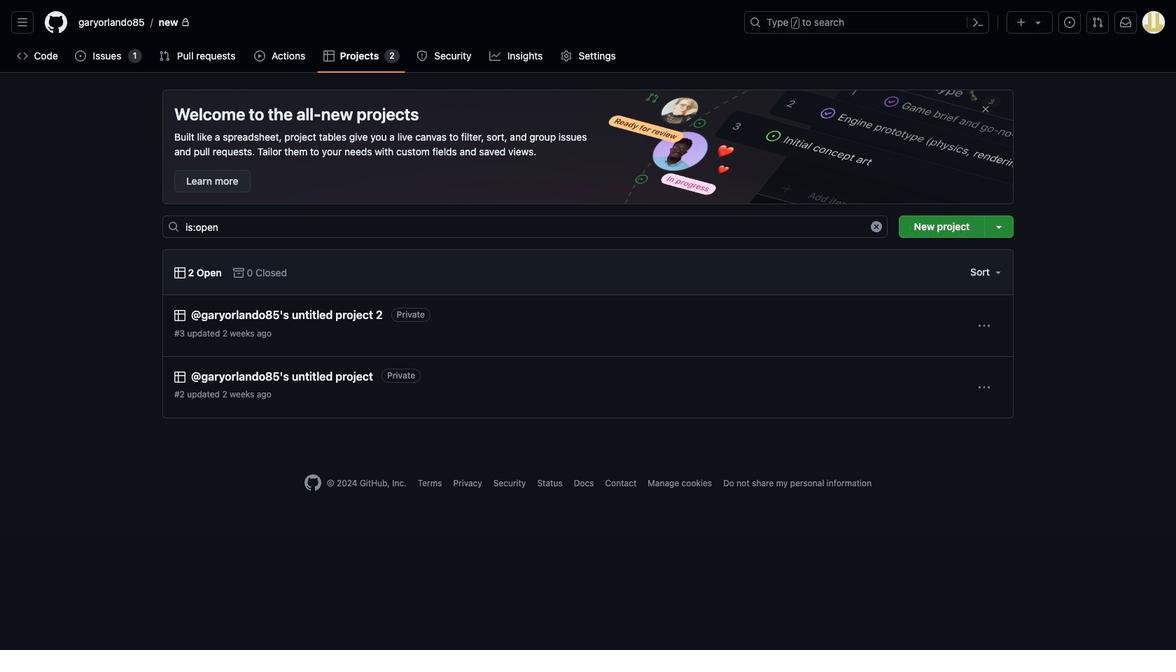 Task type: locate. For each thing, give the bounding box(es) containing it.
0 vertical spatial kebab horizontal image
[[979, 321, 990, 332]]

triangle down image
[[1033, 17, 1044, 28], [993, 267, 1004, 278]]

1 vertical spatial issue opened image
[[75, 50, 86, 62]]

clear image
[[871, 221, 883, 233]]

issue opened image right the code "icon"
[[75, 50, 86, 62]]

1 vertical spatial kebab horizontal image
[[979, 382, 990, 393]]

1 horizontal spatial triangle down image
[[1033, 17, 1044, 28]]

1 vertical spatial table image
[[174, 310, 186, 321]]

gear image
[[561, 50, 572, 62]]

1 vertical spatial triangle down image
[[993, 267, 1004, 278]]

git pull request image
[[159, 50, 170, 62]]

code image
[[17, 50, 28, 62]]

git pull request image
[[1093, 17, 1104, 28]]

1 horizontal spatial table image
[[323, 50, 335, 62]]

search image
[[168, 221, 179, 233]]

1 horizontal spatial issue opened image
[[1065, 17, 1076, 28]]

issue opened image
[[1065, 17, 1076, 28], [75, 50, 86, 62]]

issue opened image for git pull request icon
[[75, 50, 86, 62]]

Search all projects text field
[[162, 216, 888, 238]]

0 vertical spatial table image
[[323, 50, 335, 62]]

table image
[[323, 50, 335, 62], [174, 372, 186, 383]]

table image
[[174, 267, 186, 278], [174, 310, 186, 321]]

0 horizontal spatial issue opened image
[[75, 50, 86, 62]]

1 kebab horizontal image from the top
[[979, 321, 990, 332]]

issue opened image left git pull request image
[[1065, 17, 1076, 28]]

2 kebab horizontal image from the top
[[979, 382, 990, 393]]

0 horizontal spatial triangle down image
[[993, 267, 1004, 278]]

kebab horizontal image
[[979, 321, 990, 332], [979, 382, 990, 393]]

1 vertical spatial table image
[[174, 372, 186, 383]]

0 vertical spatial table image
[[174, 267, 186, 278]]

0 vertical spatial issue opened image
[[1065, 17, 1076, 28]]

plus image
[[1016, 17, 1028, 28]]

lock image
[[181, 18, 189, 27]]

list
[[73, 11, 736, 34]]



Task type: vqa. For each thing, say whether or not it's contained in the screenshot.
the bottommost GIT PULL REQUEST Icon
yes



Task type: describe. For each thing, give the bounding box(es) containing it.
0 horizontal spatial table image
[[174, 372, 186, 383]]

kebab horizontal image for table image to the left
[[979, 382, 990, 393]]

homepage image
[[305, 475, 321, 492]]

0 vertical spatial triangle down image
[[1033, 17, 1044, 28]]

command palette image
[[973, 17, 984, 28]]

issue opened image for git pull request image
[[1065, 17, 1076, 28]]

close image
[[980, 104, 992, 115]]

archive image
[[233, 267, 244, 278]]

graph image
[[490, 50, 501, 62]]

kebab horizontal image for second table icon
[[979, 321, 990, 332]]

2 table image from the top
[[174, 310, 186, 321]]

1 table image from the top
[[174, 267, 186, 278]]

notifications image
[[1121, 17, 1132, 28]]

shield image
[[417, 50, 428, 62]]

play image
[[254, 50, 265, 62]]

homepage image
[[45, 11, 67, 34]]



